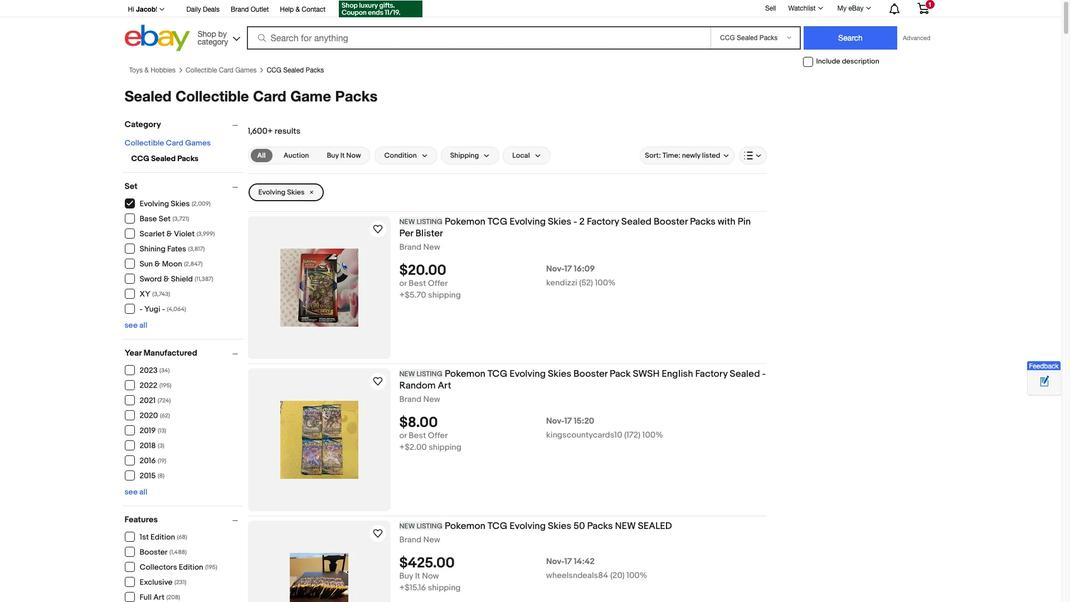 Task type: vqa. For each thing, say whether or not it's contained in the screenshot.


Task type: locate. For each thing, give the bounding box(es) containing it.
17 inside nov-17 14:42 buy it now
[[565, 557, 572, 567]]

skies inside pokemon tcg evolving skies booster pack swsh english factory sealed - random art
[[548, 369, 572, 380]]

shipping for $20.00
[[428, 290, 461, 301]]

game
[[291, 88, 331, 105]]

2022 (195)
[[140, 381, 172, 391]]

100% inside kingscountycards10 (172) 100% +$2.00 shipping
[[643, 430, 664, 441]]

nov- inside nov-17 15:20 or best offer
[[547, 416, 565, 427]]

1 vertical spatial factory
[[696, 369, 728, 380]]

listing up blister
[[417, 217, 443, 226]]

1 horizontal spatial ccg
[[267, 66, 282, 74]]

packs right the 50
[[588, 521, 613, 532]]

- inside pokemon tcg evolving skies booster pack swsh english factory sealed - random art
[[763, 369, 767, 380]]

it inside nov-17 14:42 buy it now
[[415, 571, 420, 582]]

buy
[[327, 151, 339, 160], [400, 571, 414, 582]]

shining
[[140, 245, 166, 254]]

2 listing from the top
[[417, 370, 443, 379]]

collectible card games down category dropdown button
[[125, 138, 211, 148]]

blister
[[416, 228, 443, 239]]

2 see all from the top
[[125, 487, 147, 497]]

1 brand new from the top
[[400, 242, 440, 253]]

2019
[[140, 426, 156, 436]]

1 all from the top
[[139, 321, 147, 330]]

offer down blister
[[428, 278, 448, 289]]

tcg up nov-17 14:42 buy it now
[[488, 521, 508, 532]]

1 vertical spatial nov-
[[547, 416, 565, 427]]

pokemon for $20.00
[[445, 216, 486, 228]]

card up "1,600+ results"
[[253, 88, 287, 105]]

0 vertical spatial all
[[139, 321, 147, 330]]

(8)
[[158, 473, 165, 480]]

- inside the pokemon tcg evolving skies - 2 factory sealed booster packs with pin per blister
[[574, 216, 578, 228]]

nov-17 14:42 buy it now
[[400, 557, 595, 582]]

best up +$2.00
[[409, 431, 426, 441]]

brand left outlet
[[231, 6, 249, 13]]

pokemon tcg evolving skies 50 packs new sealed heading
[[400, 521, 673, 532]]

100% right (20)
[[627, 571, 648, 581]]

& inside account navigation
[[296, 6, 300, 13]]

pokemon tcg evolving skies 50 packs new sealed image
[[290, 553, 349, 602]]

listing inside new listing pokemon tcg evolving skies 50 packs new sealed brand new
[[417, 522, 443, 531]]

& left violet
[[167, 229, 172, 239]]

1 vertical spatial listing
[[417, 370, 443, 379]]

see all down yugi
[[125, 321, 147, 330]]

1 vertical spatial collectible
[[176, 88, 249, 105]]

shipping inside kendizzi (52) 100% +$5.70 shipping
[[428, 290, 461, 301]]

100% inside the wheelsndeals84 (20) 100% +$15.16 shipping
[[627, 571, 648, 581]]

or inside nov-17 15:20 or best offer
[[400, 431, 407, 441]]

2 or from the top
[[400, 431, 407, 441]]

2021 (724)
[[140, 396, 171, 406]]

1 vertical spatial offer
[[428, 431, 448, 441]]

skies inside the pokemon tcg evolving skies - 2 factory sealed booster packs with pin per blister
[[548, 216, 572, 228]]

brand new down random
[[400, 394, 440, 405]]

1 horizontal spatial (195)
[[205, 564, 217, 571]]

0 vertical spatial 100%
[[595, 278, 616, 288]]

0 vertical spatial now
[[347, 151, 361, 160]]

0 vertical spatial it
[[341, 151, 345, 160]]

see up 'features'
[[125, 487, 138, 497]]

pokemon tcg evolving skies - 2 factory sealed booster packs with pin per blister image
[[280, 249, 358, 327]]

0 vertical spatial factory
[[587, 216, 620, 228]]

edition for 1st edition
[[151, 533, 175, 542]]

with
[[718, 216, 736, 228]]

all for year manufactured
[[139, 487, 147, 497]]

2 see all button from the top
[[125, 487, 147, 497]]

collectible down category at the top of page
[[186, 66, 217, 74]]

50
[[574, 521, 586, 532]]

ccg
[[267, 66, 282, 74], [131, 154, 149, 163]]

0 vertical spatial set
[[125, 181, 138, 192]]

shipping
[[428, 290, 461, 301], [429, 442, 462, 453], [428, 583, 461, 594]]

0 horizontal spatial edition
[[151, 533, 175, 542]]

by
[[218, 29, 227, 38]]

3 listing from the top
[[417, 522, 443, 531]]

shield
[[171, 275, 193, 284]]

best inside nov-17 16:09 or best offer
[[409, 278, 426, 289]]

1 pokemon from the top
[[445, 216, 486, 228]]

main content
[[248, 114, 767, 602]]

ebay
[[849, 4, 864, 12]]

1 or from the top
[[400, 278, 407, 289]]

brand new down blister
[[400, 242, 440, 253]]

17 inside nov-17 15:20 or best offer
[[565, 416, 572, 427]]

or up +$2.00
[[400, 431, 407, 441]]

(11,387)
[[195, 276, 214, 283]]

2016
[[140, 457, 156, 466]]

0 vertical spatial tcg
[[488, 216, 508, 228]]

1 horizontal spatial factory
[[696, 369, 728, 380]]

100% inside kendizzi (52) 100% +$5.70 shipping
[[595, 278, 616, 288]]

toys & hobbies
[[129, 66, 176, 74]]

2 vertical spatial card
[[166, 138, 184, 148]]

1 vertical spatial new listing
[[400, 370, 443, 379]]

offer inside nov-17 15:20 or best offer
[[428, 431, 448, 441]]

sealed collectible card game packs
[[125, 88, 378, 105]]

pokemon
[[445, 216, 486, 228], [445, 369, 486, 380], [445, 521, 486, 532]]

1 vertical spatial set
[[159, 214, 171, 224]]

1 vertical spatial pokemon
[[445, 369, 486, 380]]

listing up random
[[417, 370, 443, 379]]

exclusive
[[140, 578, 173, 588]]

0 vertical spatial offer
[[428, 278, 448, 289]]

pokemon tcg evolving skies booster pack swsh english factory sealed - random art image
[[280, 401, 358, 479]]

nov- up kendizzi
[[547, 264, 565, 274]]

2 tcg from the top
[[488, 369, 508, 380]]

1,600+ results
[[248, 126, 301, 137]]

0 vertical spatial see all
[[125, 321, 147, 330]]

new listing inside pokemon tcg evolving skies - 2 factory sealed booster packs with pin per blister heading
[[400, 217, 443, 226]]

new listing pokemon tcg evolving skies 50 packs new sealed brand new
[[400, 521, 673, 545]]

2 horizontal spatial card
[[253, 88, 287, 105]]

100% for $20.00
[[595, 278, 616, 288]]

factory right 2
[[587, 216, 620, 228]]

& right toys
[[145, 66, 149, 74]]

100% right (172)
[[643, 430, 664, 441]]

1 vertical spatial (195)
[[205, 564, 217, 571]]

1 horizontal spatial card
[[219, 66, 234, 74]]

per
[[400, 228, 414, 239]]

sort: time: newly listed button
[[640, 147, 735, 164]]

3 tcg from the top
[[488, 521, 508, 532]]

now up +$15.16
[[422, 571, 439, 582]]

tcg for $20.00
[[488, 216, 508, 228]]

17 left 14:42
[[565, 557, 572, 567]]

1 vertical spatial see
[[125, 487, 138, 497]]

see all button
[[125, 321, 147, 330], [125, 487, 147, 497]]

games up sealed collectible card game packs
[[236, 66, 257, 74]]

1
[[929, 1, 932, 8]]

(195) inside 2022 (195)
[[160, 382, 172, 390]]

games down category dropdown button
[[185, 138, 211, 148]]

2 vertical spatial 100%
[[627, 571, 648, 581]]

watch pokemon tcg evolving skies - 2 factory sealed booster packs with pin per blister image
[[371, 223, 385, 236]]

1 listing from the top
[[417, 217, 443, 226]]

All selected text field
[[257, 151, 266, 161]]

violet
[[174, 229, 195, 239]]

1 vertical spatial or
[[400, 431, 407, 441]]

see all button down 2015
[[125, 487, 147, 497]]

set
[[125, 181, 138, 192], [159, 214, 171, 224]]

(195)
[[160, 382, 172, 390], [205, 564, 217, 571]]

(52)
[[580, 278, 594, 288]]

0 vertical spatial or
[[400, 278, 407, 289]]

tcg up nov-17 15:20 or best offer
[[488, 369, 508, 380]]

hi
[[128, 6, 134, 13]]

(34)
[[160, 367, 170, 375]]

0 vertical spatial best
[[409, 278, 426, 289]]

hi jacob !
[[128, 5, 158, 13]]

brand down random
[[400, 394, 422, 405]]

new
[[400, 217, 415, 226], [424, 242, 440, 253], [400, 370, 415, 379], [424, 394, 440, 405], [400, 522, 415, 531], [424, 535, 440, 545]]

(172)
[[625, 430, 641, 441]]

100% right (52)
[[595, 278, 616, 288]]

2 horizontal spatial booster
[[654, 216, 688, 228]]

booster inside the pokemon tcg evolving skies - 2 factory sealed booster packs with pin per blister
[[654, 216, 688, 228]]

best inside nov-17 15:20 or best offer
[[409, 431, 426, 441]]

see up year
[[125, 321, 138, 330]]

0 horizontal spatial booster
[[140, 548, 168, 557]]

listing up '$425.00'
[[417, 522, 443, 531]]

1 vertical spatial shipping
[[429, 442, 462, 453]]

100%
[[595, 278, 616, 288], [643, 430, 664, 441], [627, 571, 648, 581]]

pokemon inside pokemon tcg evolving skies booster pack swsh english factory sealed - random art
[[445, 369, 486, 380]]

edition up "(231)"
[[179, 563, 203, 573]]

shipping
[[451, 151, 479, 160]]

2 best from the top
[[409, 431, 426, 441]]

collectible card games link down category dropdown button
[[125, 138, 211, 148]]

moon
[[162, 260, 182, 269]]

17
[[565, 264, 572, 274], [565, 416, 572, 427], [565, 557, 572, 567]]

skies inside new listing pokemon tcg evolving skies 50 packs new sealed brand new
[[548, 521, 572, 532]]

ccg down 'category'
[[131, 154, 149, 163]]

listing for $8.00
[[417, 370, 443, 379]]

it right auction
[[341, 151, 345, 160]]

ccg sealed packs up set "dropdown button"
[[131, 154, 199, 163]]

+$2.00
[[400, 442, 427, 453]]

packs left with
[[691, 216, 716, 228]]

0 vertical spatial pokemon
[[445, 216, 486, 228]]

new up random
[[400, 370, 415, 379]]

buy up +$15.16
[[400, 571, 414, 582]]

1 see all button from the top
[[125, 321, 147, 330]]

1 vertical spatial see all
[[125, 487, 147, 497]]

1 vertical spatial ccg sealed packs
[[131, 154, 199, 163]]

see all button down yugi
[[125, 321, 147, 330]]

1 vertical spatial best
[[409, 431, 426, 441]]

brand new
[[400, 242, 440, 253], [400, 394, 440, 405]]

(13)
[[158, 428, 166, 435]]

packs inside new listing pokemon tcg evolving skies 50 packs new sealed brand new
[[588, 521, 613, 532]]

1 vertical spatial collectible card games
[[125, 138, 211, 148]]

shipping down '$425.00'
[[428, 583, 461, 594]]

17 left 15:20
[[565, 416, 572, 427]]

tcg for $8.00
[[488, 369, 508, 380]]

1 nov- from the top
[[547, 264, 565, 274]]

2 see from the top
[[125, 487, 138, 497]]

2 vertical spatial shipping
[[428, 583, 461, 594]]

3 nov- from the top
[[547, 557, 565, 567]]

2023 (34)
[[140, 366, 170, 376]]

0 vertical spatial collectible card games link
[[186, 66, 257, 74]]

nov- inside nov-17 16:09 or best offer
[[547, 264, 565, 274]]

0 vertical spatial booster
[[654, 216, 688, 228]]

collectible card games link down category at the top of page
[[186, 66, 257, 74]]

collectible up category dropdown button
[[176, 88, 249, 105]]

1 vertical spatial brand new
[[400, 394, 440, 405]]

nov- left 15:20
[[547, 416, 565, 427]]

factory right english
[[696, 369, 728, 380]]

& for sun
[[155, 260, 160, 269]]

1 horizontal spatial buy
[[400, 571, 414, 582]]

0 horizontal spatial (195)
[[160, 382, 172, 390]]

sell link
[[761, 4, 782, 12]]

new listing inside 'pokemon tcg evolving skies booster pack swsh english factory sealed - random art' heading
[[400, 370, 443, 379]]

card down category at the top of page
[[219, 66, 234, 74]]

& right sun
[[155, 260, 160, 269]]

new listing up blister
[[400, 217, 443, 226]]

1 best from the top
[[409, 278, 426, 289]]

tcg inside the pokemon tcg evolving skies - 2 factory sealed booster packs with pin per blister
[[488, 216, 508, 228]]

new listing up random
[[400, 370, 443, 379]]

1 vertical spatial tcg
[[488, 369, 508, 380]]

sword & shield (11,387)
[[140, 275, 214, 284]]

0 vertical spatial buy
[[327, 151, 339, 160]]

daily
[[187, 6, 201, 13]]

1 see all from the top
[[125, 321, 147, 330]]

shipping right +$2.00
[[429, 442, 462, 453]]

0 vertical spatial 17
[[565, 264, 572, 274]]

new up '$425.00'
[[424, 535, 440, 545]]

0 horizontal spatial games
[[185, 138, 211, 148]]

booster
[[654, 216, 688, 228], [574, 369, 608, 380], [140, 548, 168, 557]]

edition
[[151, 533, 175, 542], [179, 563, 203, 573]]

ccg up sealed collectible card game packs
[[267, 66, 282, 74]]

auction
[[284, 151, 309, 160]]

see all down 2015
[[125, 487, 147, 497]]

1 link
[[911, 0, 936, 16]]

1 horizontal spatial it
[[415, 571, 420, 582]]

2 new listing from the top
[[400, 370, 443, 379]]

0 vertical spatial ccg
[[267, 66, 282, 74]]

2 vertical spatial tcg
[[488, 521, 508, 532]]

(3)
[[158, 443, 164, 450]]

0 vertical spatial card
[[219, 66, 234, 74]]

ccg sealed packs up game
[[267, 66, 324, 74]]

1st edition (68)
[[140, 533, 187, 542]]

all down yugi
[[139, 321, 147, 330]]

1 see from the top
[[125, 321, 138, 330]]

my
[[838, 4, 847, 12]]

1 vertical spatial card
[[253, 88, 287, 105]]

listing
[[417, 217, 443, 226], [417, 370, 443, 379], [417, 522, 443, 531]]

factory inside pokemon tcg evolving skies booster pack swsh english factory sealed - random art
[[696, 369, 728, 380]]

nov- for $425.00
[[547, 557, 565, 567]]

edition up booster (1,488)
[[151, 533, 175, 542]]

1 vertical spatial see all button
[[125, 487, 147, 497]]

1 vertical spatial 17
[[565, 416, 572, 427]]

1 horizontal spatial games
[[236, 66, 257, 74]]

listing options selector. list view selected. image
[[744, 151, 762, 160]]

(68)
[[177, 534, 187, 541]]

0 horizontal spatial card
[[166, 138, 184, 148]]

or up +$5.70
[[400, 278, 407, 289]]

tcg inside pokemon tcg evolving skies booster pack swsh english factory sealed - random art
[[488, 369, 508, 380]]

buy inside nov-17 14:42 buy it now
[[400, 571, 414, 582]]

0 vertical spatial nov-
[[547, 264, 565, 274]]

& for scarlet
[[167, 229, 172, 239]]

0 vertical spatial shipping
[[428, 290, 461, 301]]

1 vertical spatial 100%
[[643, 430, 664, 441]]

1 vertical spatial edition
[[179, 563, 203, 573]]

new listing for $20.00
[[400, 217, 443, 226]]

new listing for $8.00
[[400, 370, 443, 379]]

2020 (62)
[[140, 411, 170, 421]]

& right help
[[296, 6, 300, 13]]

1 horizontal spatial booster
[[574, 369, 608, 380]]

17 inside nov-17 16:09 or best offer
[[565, 264, 572, 274]]

it up +$15.16
[[415, 571, 420, 582]]

2 17 from the top
[[565, 416, 572, 427]]

1 horizontal spatial set
[[159, 214, 171, 224]]

nov- inside nov-17 14:42 buy it now
[[547, 557, 565, 567]]

2 all from the top
[[139, 487, 147, 497]]

0 horizontal spatial ccg
[[131, 154, 149, 163]]

year manufactured button
[[125, 348, 243, 359]]

buy right auction link
[[327, 151, 339, 160]]

1 vertical spatial now
[[422, 571, 439, 582]]

collectible down 'category'
[[125, 138, 164, 148]]

sun
[[140, 260, 153, 269]]

all for set
[[139, 321, 147, 330]]

offer for $8.00
[[428, 431, 448, 441]]

1 vertical spatial booster
[[574, 369, 608, 380]]

pokemon inside the pokemon tcg evolving skies - 2 factory sealed booster packs with pin per blister
[[445, 216, 486, 228]]

0 vertical spatial see all button
[[125, 321, 147, 330]]

1 horizontal spatial edition
[[179, 563, 203, 573]]

factory
[[587, 216, 620, 228], [696, 369, 728, 380]]

0 vertical spatial ccg sealed packs
[[267, 66, 324, 74]]

booster inside pokemon tcg evolving skies booster pack swsh english factory sealed - random art
[[574, 369, 608, 380]]

(724)
[[158, 397, 171, 405]]

1 horizontal spatial ccg sealed packs
[[267, 66, 324, 74]]

2 vertical spatial nov-
[[547, 557, 565, 567]]

0 vertical spatial listing
[[417, 217, 443, 226]]

2 brand new from the top
[[400, 394, 440, 405]]

results
[[275, 126, 301, 137]]

new right watch pokemon tcg evolving skies 50 packs new sealed 'image'
[[400, 522, 415, 531]]

1 vertical spatial buy
[[400, 571, 414, 582]]

edition for collectors edition
[[179, 563, 203, 573]]

newly
[[683, 151, 701, 160]]

nov- up wheelsndeals84
[[547, 557, 565, 567]]

include
[[817, 57, 841, 66]]

all down 2015
[[139, 487, 147, 497]]

3 17 from the top
[[565, 557, 572, 567]]

or inside nov-17 16:09 or best offer
[[400, 278, 407, 289]]

& left shield
[[164, 275, 169, 284]]

best for $20.00
[[409, 278, 426, 289]]

tcg up nov-17 16:09 or best offer
[[488, 216, 508, 228]]

best
[[409, 278, 426, 289], [409, 431, 426, 441]]

shipping for $425.00
[[428, 583, 461, 594]]

offer inside nov-17 16:09 or best offer
[[428, 278, 448, 289]]

1 vertical spatial all
[[139, 487, 147, 497]]

1 17 from the top
[[565, 264, 572, 274]]

shipping right +$5.70
[[428, 290, 461, 301]]

0 vertical spatial new listing
[[400, 217, 443, 226]]

3 pokemon from the top
[[445, 521, 486, 532]]

1 horizontal spatial now
[[422, 571, 439, 582]]

None submit
[[804, 26, 898, 50]]

& for toys
[[145, 66, 149, 74]]

2 offer from the top
[[428, 431, 448, 441]]

1 vertical spatial it
[[415, 571, 420, 582]]

collectible card games down category at the top of page
[[186, 66, 257, 74]]

2 vertical spatial collectible
[[125, 138, 164, 148]]

skies
[[287, 188, 305, 197], [171, 199, 190, 209], [548, 216, 572, 228], [548, 369, 572, 380], [548, 521, 572, 532]]

2 nov- from the top
[[547, 416, 565, 427]]

tcg inside new listing pokemon tcg evolving skies 50 packs new sealed brand new
[[488, 521, 508, 532]]

see for year manufactured
[[125, 487, 138, 497]]

(3,999)
[[197, 231, 215, 238]]

2 vertical spatial listing
[[417, 522, 443, 531]]

new down blister
[[424, 242, 440, 253]]

17 up kendizzi
[[565, 264, 572, 274]]

0 vertical spatial brand new
[[400, 242, 440, 253]]

0 vertical spatial see
[[125, 321, 138, 330]]

2 vertical spatial 17
[[565, 557, 572, 567]]

2019 (13)
[[140, 426, 166, 436]]

2 vertical spatial pokemon
[[445, 521, 486, 532]]

evolving inside the pokemon tcg evolving skies - 2 factory sealed booster packs with pin per blister
[[510, 216, 546, 228]]

2 pokemon from the top
[[445, 369, 486, 380]]

account navigation
[[122, 0, 938, 19]]

(2,847)
[[184, 261, 203, 268]]

offer down art
[[428, 431, 448, 441]]

or for $20.00
[[400, 278, 407, 289]]

card down category dropdown button
[[166, 138, 184, 148]]

nov- for $8.00
[[547, 416, 565, 427]]

brand up '$425.00'
[[400, 535, 422, 545]]

shipping inside the wheelsndeals84 (20) 100% +$15.16 shipping
[[428, 583, 461, 594]]

+$5.70
[[400, 290, 427, 301]]

0 vertical spatial (195)
[[160, 382, 172, 390]]

shipping inside kingscountycards10 (172) 100% +$2.00 shipping
[[429, 442, 462, 453]]

0 horizontal spatial factory
[[587, 216, 620, 228]]

now left condition
[[347, 151, 361, 160]]

evolving skies (2,009)
[[140, 199, 211, 209]]

listing inside pokemon tcg evolving skies - 2 factory sealed booster packs with pin per blister heading
[[417, 217, 443, 226]]

year
[[125, 348, 142, 359]]

offer for $20.00
[[428, 278, 448, 289]]

new up per
[[400, 217, 415, 226]]

set button
[[125, 181, 243, 192]]

feedback
[[1030, 363, 1060, 370]]

best up +$5.70
[[409, 278, 426, 289]]

1 tcg from the top
[[488, 216, 508, 228]]

0 vertical spatial games
[[236, 66, 257, 74]]

1 offer from the top
[[428, 278, 448, 289]]

card
[[219, 66, 234, 74], [253, 88, 287, 105], [166, 138, 184, 148]]

daily deals link
[[187, 4, 220, 16]]

1 new listing from the top
[[400, 217, 443, 226]]

watch pokemon tcg evolving skies booster pack swsh english factory sealed - random art image
[[371, 375, 385, 388]]

sell
[[766, 4, 777, 12]]

100% for $425.00
[[627, 571, 648, 581]]

features button
[[125, 515, 243, 525]]

listing inside 'pokemon tcg evolving skies booster pack swsh english factory sealed - random art' heading
[[417, 370, 443, 379]]

category
[[125, 119, 161, 130]]

tcg
[[488, 216, 508, 228], [488, 369, 508, 380], [488, 521, 508, 532]]

0 vertical spatial edition
[[151, 533, 175, 542]]



Task type: describe. For each thing, give the bounding box(es) containing it.
kendizzi
[[547, 278, 578, 288]]

now inside nov-17 14:42 buy it now
[[422, 571, 439, 582]]

base
[[140, 214, 157, 224]]

fates
[[167, 245, 186, 254]]

16:09
[[574, 264, 595, 274]]

booster (1,488)
[[140, 548, 187, 557]]

watchlist link
[[783, 2, 829, 15]]

see all for set
[[125, 321, 147, 330]]

scarlet & violet (3,999)
[[140, 229, 215, 239]]

nov- for $20.00
[[547, 264, 565, 274]]

kingscountycards10 (172) 100% +$2.00 shipping
[[400, 430, 664, 453]]

pokemon for $8.00
[[445, 369, 486, 380]]

2015
[[140, 472, 156, 481]]

watch pokemon tcg evolving skies 50 packs new sealed image
[[371, 527, 385, 540]]

100% for $8.00
[[643, 430, 664, 441]]

see for set
[[125, 321, 138, 330]]

brand inside brand outlet link
[[231, 6, 249, 13]]

new down art
[[424, 394, 440, 405]]

(208)
[[165, 594, 180, 602]]

wheelsndeals84
[[547, 571, 609, 581]]

shipping button
[[441, 147, 500, 164]]

help & contact
[[280, 6, 326, 13]]

pokemon tcg evolving skies - 2 factory sealed booster packs with pin per blister heading
[[400, 216, 752, 239]]

deals
[[203, 6, 220, 13]]

packs up set "dropdown button"
[[178, 154, 199, 163]]

kendizzi (52) 100% +$5.70 shipping
[[400, 278, 616, 301]]

0 horizontal spatial now
[[347, 151, 361, 160]]

!
[[156, 6, 158, 13]]

brand new for $20.00
[[400, 242, 440, 253]]

include description
[[817, 57, 880, 66]]

(231)
[[175, 579, 186, 586]]

2 vertical spatial booster
[[140, 548, 168, 557]]

1 vertical spatial collectible card games link
[[125, 138, 211, 148]]

(3,817)
[[188, 246, 205, 253]]

pokemon tcg evolving skies booster pack swsh english factory sealed - random art heading
[[400, 369, 767, 392]]

xy
[[140, 290, 151, 299]]

condition
[[385, 151, 417, 160]]

time:
[[663, 151, 681, 160]]

shop by category
[[198, 29, 228, 46]]

art
[[438, 380, 452, 392]]

scarlet
[[140, 229, 165, 239]]

shipping for $8.00
[[429, 442, 462, 453]]

sealed inside pokemon tcg evolving skies booster pack swsh english factory sealed - random art
[[730, 369, 761, 380]]

1 vertical spatial games
[[185, 138, 211, 148]]

pokemon tcg evolving skies - 2 factory sealed booster packs with pin per blister
[[400, 216, 752, 239]]

0 vertical spatial collectible card games
[[186, 66, 257, 74]]

collectors
[[140, 563, 177, 573]]

brand down per
[[400, 242, 422, 253]]

category
[[198, 37, 228, 46]]

1st
[[140, 533, 149, 542]]

sort:
[[646, 151, 661, 160]]

or for $8.00
[[400, 431, 407, 441]]

0 vertical spatial collectible
[[186, 66, 217, 74]]

watchlist
[[789, 4, 816, 12]]

17 for $8.00
[[565, 416, 572, 427]]

(1,488)
[[170, 549, 187, 556]]

pin
[[738, 216, 752, 228]]

brand new for $8.00
[[400, 394, 440, 405]]

listing for $20.00
[[417, 217, 443, 226]]

0 horizontal spatial it
[[341, 151, 345, 160]]

evolving inside new listing pokemon tcg evolving skies 50 packs new sealed brand new
[[510, 521, 546, 532]]

(208) link
[[125, 592, 180, 602]]

buy it now link
[[320, 149, 368, 162]]

xy (3,743)
[[140, 290, 170, 299]]

factory inside the pokemon tcg evolving skies - 2 factory sealed booster packs with pin per blister
[[587, 216, 620, 228]]

packs right game
[[335, 88, 378, 105]]

(3,743)
[[152, 291, 170, 298]]

all link
[[251, 149, 273, 162]]

& for help
[[296, 6, 300, 13]]

english
[[662, 369, 694, 380]]

1 vertical spatial ccg
[[131, 154, 149, 163]]

packs inside the pokemon tcg evolving skies - 2 factory sealed booster packs with pin per blister
[[691, 216, 716, 228]]

buy it now
[[327, 151, 361, 160]]

0 horizontal spatial ccg sealed packs
[[131, 154, 199, 163]]

swsh
[[633, 369, 660, 380]]

2020
[[140, 411, 158, 421]]

random
[[400, 380, 436, 392]]

15:20
[[574, 416, 595, 427]]

condition button
[[375, 147, 438, 164]]

see all for year manufactured
[[125, 487, 147, 497]]

0 horizontal spatial buy
[[327, 151, 339, 160]]

help & contact link
[[280, 4, 326, 16]]

new inside pokemon tcg evolving skies - 2 factory sealed booster packs with pin per blister heading
[[400, 217, 415, 226]]

see all button for year manufactured
[[125, 487, 147, 497]]

$425.00
[[400, 555, 455, 572]]

(62)
[[160, 412, 170, 420]]

none submit inside shop by category banner
[[804, 26, 898, 50]]

advanced link
[[898, 27, 937, 49]]

2018
[[140, 441, 156, 451]]

manufactured
[[144, 348, 197, 359]]

(195) inside 'collectors edition (195)'
[[205, 564, 217, 571]]

sort: time: newly listed
[[646, 151, 721, 160]]

description
[[843, 57, 880, 66]]

get the coupon image
[[339, 1, 423, 17]]

year manufactured
[[125, 348, 197, 359]]

2023
[[140, 366, 158, 376]]

shop by category banner
[[122, 0, 938, 54]]

packs up game
[[306, 66, 324, 74]]

new inside 'pokemon tcg evolving skies booster pack swsh english factory sealed - random art' heading
[[400, 370, 415, 379]]

sealed inside the pokemon tcg evolving skies - 2 factory sealed booster packs with pin per blister
[[622, 216, 652, 228]]

pokemon inside new listing pokemon tcg evolving skies 50 packs new sealed brand new
[[445, 521, 486, 532]]

category button
[[125, 119, 243, 130]]

hobbies
[[151, 66, 176, 74]]

shop
[[198, 29, 216, 38]]

17 for $20.00
[[565, 264, 572, 274]]

0 horizontal spatial set
[[125, 181, 138, 192]]

(4,064)
[[167, 306, 186, 313]]

local button
[[503, 147, 551, 164]]

features
[[125, 515, 158, 525]]

2016 (19)
[[140, 457, 166, 466]]

2021
[[140, 396, 156, 406]]

& for sword
[[164, 275, 169, 284]]

evolving skies link
[[249, 183, 324, 201]]

17 for $425.00
[[565, 557, 572, 567]]

evolving inside pokemon tcg evolving skies booster pack swsh english factory sealed - random art
[[510, 369, 546, 380]]

see all button for set
[[125, 321, 147, 330]]

sun & moon (2,847)
[[140, 260, 203, 269]]

best for $8.00
[[409, 431, 426, 441]]

pack
[[610, 369, 631, 380]]

main content containing $20.00
[[248, 114, 767, 602]]

shop by category button
[[193, 25, 243, 49]]

brand inside new listing pokemon tcg evolving skies 50 packs new sealed brand new
[[400, 535, 422, 545]]

shining fates (3,817)
[[140, 245, 205, 254]]

(2,009)
[[192, 200, 211, 208]]

my ebay link
[[832, 2, 877, 15]]

2015 (8)
[[140, 472, 165, 481]]

Search for anything text field
[[249, 27, 709, 49]]

my ebay
[[838, 4, 864, 12]]

all
[[257, 151, 266, 160]]

2
[[580, 216, 585, 228]]

yugi
[[144, 305, 160, 314]]



